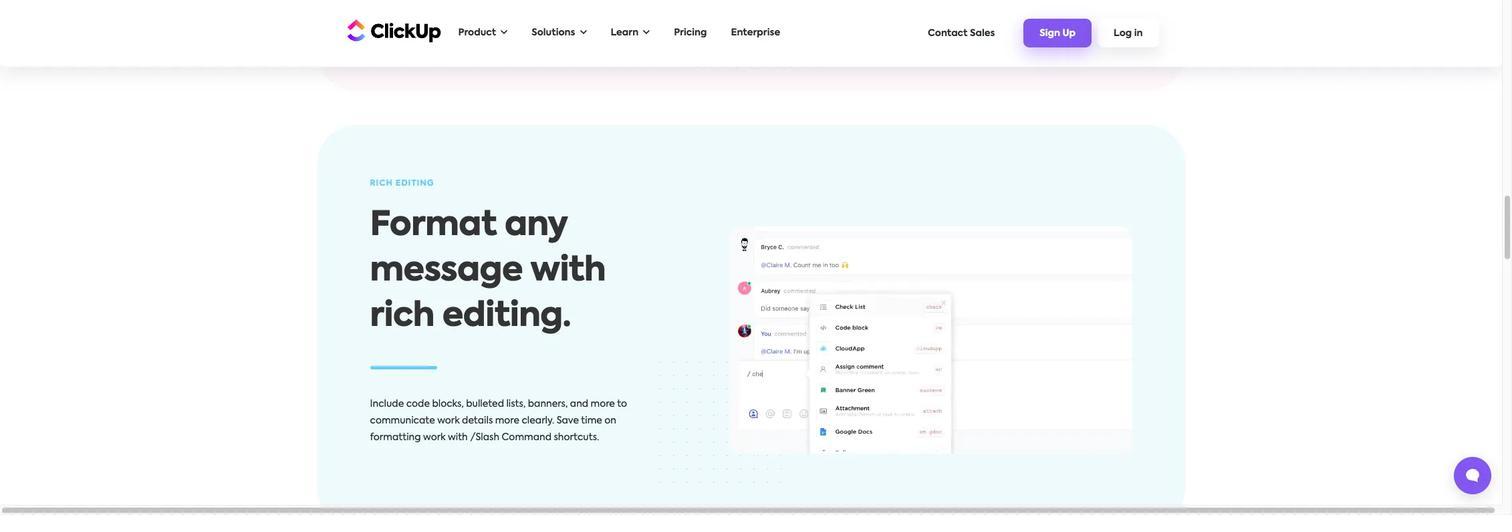 Task type: vqa. For each thing, say whether or not it's contained in the screenshot.
The Shortcuts.
yes



Task type: locate. For each thing, give the bounding box(es) containing it.
0 vertical spatial work
[[437, 416, 460, 426]]

0 horizontal spatial more
[[495, 416, 519, 426]]

shortcuts.
[[554, 433, 599, 443]]

on
[[605, 416, 616, 426]]

more
[[591, 400, 615, 409], [495, 416, 519, 426]]

1 horizontal spatial with
[[530, 255, 606, 288]]

with
[[530, 255, 606, 288], [448, 433, 468, 443]]

product
[[458, 28, 496, 37]]

up
[[1063, 29, 1076, 38]]

product button
[[452, 19, 514, 47]]

solutions button
[[525, 19, 593, 47]]

more up on
[[591, 400, 615, 409]]

sign up button
[[1024, 19, 1092, 47]]

1 horizontal spatial more
[[591, 400, 615, 409]]

0 vertical spatial more
[[591, 400, 615, 409]]

sign up
[[1040, 29, 1076, 38]]

contact sales button
[[921, 22, 1002, 44]]

work
[[437, 416, 460, 426], [423, 433, 446, 443]]

pricing
[[674, 28, 707, 37]]

sales
[[970, 28, 995, 38]]

1 vertical spatial with
[[448, 433, 468, 443]]

in
[[1134, 29, 1143, 38]]

enterprise
[[731, 28, 780, 37]]

format
[[370, 209, 497, 243]]

rich
[[370, 300, 434, 334]]

work down communicate
[[423, 433, 446, 443]]

editing
[[396, 180, 434, 188]]

banners,
[[528, 400, 568, 409]]

work down blocks,
[[437, 416, 460, 426]]

lists,
[[506, 400, 526, 409]]

with inside format any message with rich editing.
[[530, 255, 606, 288]]

include
[[370, 400, 404, 409]]

learn button
[[604, 19, 657, 47]]

editing.
[[442, 300, 571, 334]]

with down any
[[530, 255, 606, 288]]

include code blocks, bulleted lists, banners, and more to communicate work details more clearly. save time on formatting work with /slash command shortcuts.
[[370, 400, 627, 443]]

with down details
[[448, 433, 468, 443]]

more down lists,
[[495, 416, 519, 426]]

0 vertical spatial with
[[530, 255, 606, 288]]

0 horizontal spatial with
[[448, 433, 468, 443]]

log
[[1114, 29, 1132, 38]]

contact sales
[[928, 28, 995, 38]]

save
[[557, 416, 579, 426]]

learn
[[611, 28, 639, 37]]

log in
[[1114, 29, 1143, 38]]

message
[[370, 255, 523, 288]]



Task type: describe. For each thing, give the bounding box(es) containing it.
1 vertical spatial more
[[495, 416, 519, 426]]

1 vertical spatial work
[[423, 433, 446, 443]]

rich
[[370, 180, 393, 188]]

log in link
[[1098, 19, 1159, 47]]

details
[[462, 416, 493, 426]]

blocks,
[[432, 400, 464, 409]]

enterprise link
[[724, 19, 787, 47]]

code
[[406, 400, 430, 409]]

clearly.
[[522, 416, 554, 426]]

rich editing
[[370, 180, 434, 188]]

sign
[[1040, 29, 1060, 38]]

format any message with rich editing.
[[370, 209, 606, 334]]

to
[[617, 400, 627, 409]]

solutions
[[532, 28, 575, 37]]

communicate
[[370, 416, 435, 426]]

command
[[502, 433, 552, 443]]

bulleted
[[466, 400, 504, 409]]

time
[[581, 416, 602, 426]]

clickup image
[[343, 18, 441, 43]]

any
[[505, 209, 568, 243]]

and
[[570, 400, 588, 409]]

contact
[[928, 28, 968, 38]]

/slash
[[470, 433, 499, 443]]

with inside include code blocks, bulleted lists, banners, and more to communicate work details more clearly. save time on formatting work with /slash command shortcuts.
[[448, 433, 468, 443]]

pricing link
[[667, 19, 714, 47]]

formatting
[[370, 433, 421, 443]]



